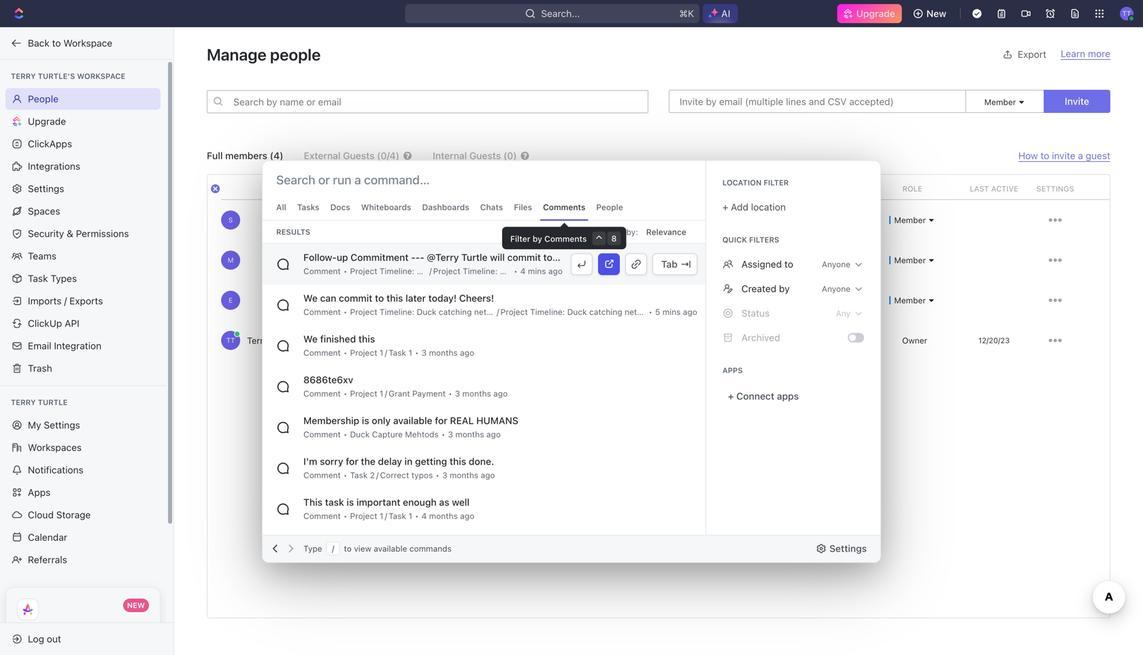Task type: describe. For each thing, give the bounding box(es) containing it.
clickup api
[[28, 318, 79, 329]]

clickup api link
[[5, 313, 161, 335]]

chats
[[481, 203, 503, 212]]

follow-
[[304, 252, 337, 263]]

new inside button
[[927, 8, 947, 19]]

1 for we finished this
[[380, 348, 384, 358]]

types
[[51, 273, 77, 284]]

created
[[742, 283, 777, 294]]

quick
[[723, 236, 748, 244]]

/ down eloisefrancis23@gmail.com
[[497, 307, 500, 317]]

/ up project 1 / grant payment
[[385, 348, 388, 358]]

/ down this task is important enough as well
[[385, 512, 388, 521]]

method down today.
[[660, 267, 689, 276]]

filters
[[750, 236, 780, 244]]

trash link
[[5, 358, 161, 380]]

created by
[[742, 283, 790, 294]]

3 months ago for we finished this
[[422, 348, 475, 358]]

0 horizontal spatial commit
[[339, 293, 373, 304]]

email integration
[[28, 340, 102, 352]]

docs
[[331, 203, 350, 212]]

clickapps
[[28, 138, 72, 149]]

clickapps link
[[5, 133, 161, 155]]

Invite by email (multiple lines and CSV accepted) text field
[[669, 90, 967, 113]]

all
[[276, 203, 286, 212]]

follow-
[[563, 252, 594, 263]]

settings inside my settings link
[[44, 420, 80, 431]]

imports / exports link
[[5, 290, 161, 312]]

my
[[28, 420, 41, 431]]

1 horizontal spatial upgrade link
[[838, 4, 903, 23]]

sensory down eloisefrancis23@gmail.com
[[543, 307, 574, 317]]

with down will
[[504, 267, 520, 276]]

full members (4) button
[[207, 150, 284, 161]]

task for task 2 / correct typos
[[350, 471, 368, 480]]

project down commitment
[[350, 267, 378, 276]]

done.
[[469, 456, 494, 467]]

Search or run a command… text field
[[276, 172, 444, 188]]

integrations
[[28, 161, 80, 172]]

how
[[1019, 150, 1039, 161]]

timeline: down eloisefrancis23@gmail.com
[[531, 307, 565, 317]]

net left 5
[[625, 307, 638, 317]]

0 vertical spatial available
[[393, 415, 433, 427]]

people
[[270, 45, 321, 64]]

security
[[28, 228, 64, 239]]

the
[[361, 456, 376, 467]]

out
[[47, 634, 61, 645]]

/ right type
[[332, 544, 335, 554]]

1 up grant on the left bottom
[[409, 348, 413, 358]]

comment for 8686te6xv
[[304, 389, 341, 399]]

tasks
[[297, 203, 320, 212]]

cloud storage
[[28, 510, 91, 521]]

comment for i'm sorry for the delay in getting this done.
[[304, 471, 341, 480]]

sort
[[608, 227, 625, 237]]

method down created
[[727, 307, 757, 317]]

project 1 / ‎task 1 for this
[[350, 348, 413, 358]]

settings inside button
[[830, 543, 867, 555]]

task 2 / correct typos
[[350, 471, 433, 480]]

type
[[304, 544, 322, 554]]

integrations link
[[5, 156, 161, 177]]

/ project timeline: duck catching net 2.0 with time sensory method for cheers!
[[497, 307, 757, 317]]

location
[[723, 178, 762, 187]]

0 horizontal spatial later
[[406, 293, 426, 304]]

/ project timeline: duck catching net 2.0 with time sensory method for turtle
[[430, 267, 689, 276]]

calendar
[[28, 532, 67, 543]]

typos
[[412, 471, 433, 480]]

time down 8
[[605, 267, 624, 276]]

api
[[65, 318, 79, 329]]

time down "mariaaawilliams@gmail.com"
[[522, 267, 541, 276]]

months for getting
[[450, 471, 479, 480]]

with down eloisefrancis23@gmail.com
[[504, 307, 520, 317]]

oqyu6 image for assigned to
[[723, 259, 734, 270]]

teams link
[[5, 245, 161, 267]]

duck down eloisefrancis23@gmail.com
[[568, 307, 587, 317]]

5
[[656, 307, 661, 317]]

+ for + connect apps
[[728, 391, 734, 402]]

0 horizontal spatial upgrade link
[[5, 111, 161, 132]]

duck down today!
[[417, 307, 437, 317]]

to inside how to invite a guest link
[[1041, 150, 1050, 161]]

security & permissions link
[[5, 223, 161, 245]]

1 vertical spatial for
[[346, 456, 359, 467]]

storage
[[56, 510, 91, 521]]

5 mins ago
[[656, 307, 698, 317]]

method down follow- at the top of page
[[577, 267, 606, 276]]

invite
[[1066, 96, 1090, 107]]

to left view
[[344, 544, 352, 554]]

project 1 / ‎task 1 for is
[[350, 512, 413, 521]]

time right 5
[[673, 307, 691, 317]]

comment for this task is important enough as well
[[304, 512, 341, 521]]

we for we can commit to this later today! cheers!
[[304, 293, 318, 304]]

net down "mariaaawilliams@gmail.com"
[[558, 267, 570, 276]]

0 vertical spatial settings
[[28, 183, 64, 194]]

i'm sorry for the delay in getting this done.
[[304, 456, 494, 467]]

how to invite a guest
[[1019, 150, 1111, 161]]

to inside back to workspace "button"
[[52, 37, 61, 49]]

back
[[28, 37, 50, 49]]

1 horizontal spatial turtle
[[462, 252, 488, 263]]

trash
[[28, 363, 52, 374]]

ago for @terry
[[549, 267, 563, 276]]

ago down cheers!
[[460, 348, 475, 358]]

learn more
[[1062, 48, 1111, 59]]

log out button
[[5, 629, 162, 651]]

duck down will
[[500, 267, 520, 276]]

1 vertical spatial available
[[374, 544, 407, 554]]

months for well
[[429, 512, 458, 521]]

catching down @terry
[[439, 267, 472, 276]]

0 vertical spatial upgrade
[[857, 8, 896, 19]]

1 down the enough
[[409, 512, 413, 521]]

will
[[490, 252, 505, 263]]

workspaces link
[[5, 437, 161, 459]]

settings button
[[811, 538, 876, 560]]

well
[[452, 497, 470, 508]]

ago for humans
[[487, 430, 501, 440]]

task types
[[28, 273, 77, 284]]

this task is important enough as well
[[304, 497, 470, 508]]

/ left exports at the top of page
[[64, 296, 67, 307]]

/ down @terry
[[430, 267, 432, 276]]

3 - from the left
[[420, 252, 425, 263]]

timeline: down we can commit to this later today! cheers!
[[380, 307, 415, 317]]

ago up humans
[[494, 389, 508, 399]]

months up payment
[[429, 348, 458, 358]]

files
[[514, 203, 533, 212]]

12/20/23
[[979, 336, 1010, 345]]

anyone for assigned to
[[822, 260, 851, 269]]

3 months ago for 8686te6xv
[[455, 389, 508, 399]]

clickup
[[28, 318, 62, 329]]

pending for sicritbjordd@gmail.com
[[430, 217, 460, 224]]

results
[[276, 228, 311, 237]]

connect
[[737, 391, 775, 402]]

0 horizontal spatial new
[[127, 602, 145, 610]]

calendar link
[[5, 527, 161, 549]]

comment for membership is only available for real humans
[[304, 430, 341, 440]]

3 up "real"
[[455, 389, 460, 399]]

location
[[752, 202, 786, 213]]

project up we finished this
[[350, 307, 378, 317]]

0 vertical spatial this
[[387, 293, 403, 304]]

4 months ago
[[422, 512, 475, 521]]

quick filters
[[723, 236, 780, 244]]

members
[[225, 150, 268, 161]]

anyone for created by
[[822, 284, 851, 294]]

1 for this task is important enough as well
[[380, 512, 384, 521]]

net down the follow-up commitment --- @terry turtle will commit to a follow-up task later today.
[[474, 267, 487, 276]]

learn
[[1062, 48, 1086, 59]]

tt
[[226, 337, 235, 345]]

1 horizontal spatial apps
[[723, 366, 743, 375]]

0 horizontal spatial people
[[28, 93, 59, 105]]

dashboards
[[422, 203, 470, 212]]

commitment
[[351, 252, 409, 263]]

email integration link
[[5, 335, 161, 357]]

name
[[343, 185, 365, 193]]

2.0 down cheers!
[[489, 307, 501, 317]]

as
[[439, 497, 450, 508]]

1 vertical spatial people
[[597, 203, 624, 212]]

cheers!
[[459, 293, 494, 304]]

+ add location
[[723, 202, 786, 213]]

with down follow- at the top of page
[[587, 267, 603, 276]]

pending for mariaaawilliams@gmail.com
[[430, 257, 460, 264]]

1 horizontal spatial later
[[630, 252, 650, 263]]

1 vertical spatial upgrade
[[28, 116, 66, 127]]

project 1 / grant payment
[[350, 389, 446, 399]]

sensory down today.
[[626, 267, 658, 276]]

we finished this
[[304, 334, 375, 345]]

(4)
[[270, 150, 284, 161]]

4 for @terry
[[521, 267, 526, 276]]

to right assigned
[[785, 259, 794, 270]]

1 vertical spatial is
[[347, 497, 354, 508]]

status
[[742, 308, 770, 319]]

add
[[731, 202, 749, 213]]

i'm
[[304, 456, 318, 467]]

archived
[[742, 332, 781, 344]]

comment for we finished this
[[304, 348, 341, 358]]

spaces link
[[5, 201, 161, 222]]

1 vertical spatial comments
[[545, 234, 587, 244]]

project down we finished this
[[350, 348, 378, 358]]



Task type: locate. For each thing, give the bounding box(es) containing it.
0 horizontal spatial mins
[[528, 267, 546, 276]]

3 months ago up humans
[[455, 389, 508, 399]]

membership
[[304, 415, 360, 427]]

to up the 4 mins ago
[[544, 252, 553, 263]]

0 horizontal spatial task
[[28, 273, 48, 284]]

1 up from the left
[[337, 252, 348, 263]]

2.0
[[489, 267, 501, 276], [572, 267, 584, 276], [489, 307, 501, 317], [640, 307, 652, 317]]

/ right 2
[[376, 471, 379, 480]]

1 vertical spatial +
[[728, 391, 734, 402]]

by right created
[[780, 283, 790, 294]]

log
[[28, 634, 44, 645]]

3 months ago
[[422, 348, 475, 358], [455, 389, 508, 399], [448, 430, 501, 440], [443, 471, 495, 480]]

2 pending from the top
[[430, 257, 460, 264]]

1 vertical spatial task
[[350, 471, 368, 480]]

0 vertical spatial pending
[[430, 217, 460, 224]]

search...
[[542, 8, 580, 19]]

comments up follow- at the top of page
[[545, 234, 587, 244]]

0 vertical spatial apps
[[723, 366, 743, 375]]

project timeline: duck catching net 2.0 with time sensory method for cheers!
[[350, 307, 606, 317]]

later down 'by:'
[[630, 252, 650, 263]]

2 we from the top
[[304, 334, 318, 345]]

1 vertical spatial this
[[359, 334, 375, 345]]

0 horizontal spatial a
[[555, 252, 561, 263]]

3 months ago up payment
[[422, 348, 475, 358]]

0 vertical spatial +
[[723, 202, 729, 213]]

months down done.
[[450, 471, 479, 480]]

with down tab
[[654, 307, 670, 317]]

1 vertical spatial project 1 / ‎task 1
[[350, 512, 413, 521]]

people up clickapps
[[28, 93, 59, 105]]

spaces
[[28, 206, 60, 217]]

net down cheers!
[[474, 307, 487, 317]]

for left "real"
[[435, 415, 448, 427]]

1 vertical spatial mins
[[663, 307, 681, 317]]

4 comment from the top
[[304, 389, 341, 399]]

filter
[[764, 178, 789, 187]]

this right finished
[[359, 334, 375, 345]]

6 comment from the top
[[304, 471, 341, 480]]

1 vertical spatial anyone
[[822, 284, 851, 294]]

filter
[[511, 234, 531, 244]]

new
[[927, 8, 947, 19], [127, 602, 145, 610]]

is left important
[[347, 497, 354, 508]]

/ project timeline: duck catching net 2.0 with time sensory method
[[430, 267, 689, 276], [497, 307, 757, 317]]

1 ‎task from the top
[[389, 348, 406, 358]]

1 horizontal spatial for
[[435, 415, 448, 427]]

a3t97 image
[[723, 333, 734, 344]]

to down commitment
[[375, 293, 384, 304]]

filter by comments
[[511, 234, 587, 244]]

time
[[522, 267, 541, 276], [605, 267, 624, 276], [522, 307, 541, 317], [673, 307, 691, 317]]

oqyu6 image down quick
[[723, 259, 734, 270]]

1 vertical spatial pending
[[430, 257, 460, 264]]

@terry
[[427, 252, 459, 263]]

security & permissions
[[28, 228, 129, 239]]

1 anyone from the top
[[822, 260, 851, 269]]

2.0 left 5
[[640, 307, 652, 317]]

2 horizontal spatial this
[[450, 456, 467, 467]]

1 vertical spatial we
[[304, 334, 318, 345]]

5 comment from the top
[[304, 430, 341, 440]]

0 vertical spatial people
[[28, 93, 59, 105]]

1 vertical spatial new
[[127, 602, 145, 610]]

to view available commands
[[344, 544, 452, 554]]

referrals link
[[5, 549, 161, 571]]

task for task types
[[28, 273, 48, 284]]

3 comment from the top
[[304, 348, 341, 358]]

people link
[[5, 88, 161, 110]]

project down @terry
[[433, 267, 461, 276]]

1 horizontal spatial up
[[594, 252, 606, 263]]

2 project 1 / ‎task 1 from the top
[[350, 512, 413, 521]]

‎task up project 1 / grant payment
[[389, 348, 406, 358]]

timeline:
[[380, 267, 415, 276], [463, 267, 498, 276], [380, 307, 415, 317], [531, 307, 565, 317]]

‎task for this
[[389, 348, 406, 358]]

ago for today!
[[683, 307, 698, 317]]

catching down today!
[[439, 307, 472, 317]]

1 vertical spatial project timeline: duck catching net 2.0 with time sensory method
[[350, 307, 606, 317]]

4 down "mariaaawilliams@gmail.com"
[[521, 267, 526, 276]]

duck left capture
[[350, 430, 370, 440]]

2 vertical spatial settings
[[830, 543, 867, 555]]

3 down getting
[[443, 471, 448, 480]]

0 vertical spatial we
[[304, 293, 318, 304]]

1 horizontal spatial task
[[350, 471, 368, 480]]

3 down "real"
[[448, 430, 453, 440]]

0 horizontal spatial task
[[325, 497, 344, 508]]

1 horizontal spatial people
[[597, 203, 624, 212]]

oqyu6 image
[[723, 259, 734, 270], [723, 284, 734, 294]]

my settings link
[[5, 415, 161, 436]]

up left commitment
[[337, 252, 348, 263]]

catching down "mariaaawilliams@gmail.com"
[[522, 267, 555, 276]]

months up "real"
[[463, 389, 491, 399]]

8686te6xv
[[304, 374, 353, 386]]

1 horizontal spatial task
[[608, 252, 627, 263]]

1 horizontal spatial mins
[[663, 307, 681, 317]]

invite button
[[1045, 90, 1111, 113]]

grant
[[389, 389, 410, 399]]

task left 2
[[350, 471, 368, 480]]

log out
[[28, 634, 61, 645]]

1 vertical spatial a
[[555, 252, 561, 263]]

1 - from the left
[[411, 252, 416, 263]]

finished
[[320, 334, 356, 345]]

0 horizontal spatial by
[[533, 234, 543, 244]]

comment down this
[[304, 512, 341, 521]]

eloisefrancis23@gmail.com
[[494, 296, 599, 305]]

3 for for
[[443, 471, 448, 480]]

timeline: down the follow-up commitment --- @terry turtle will commit to a follow-up task later today.
[[463, 267, 498, 276]]

1 horizontal spatial commit
[[508, 252, 541, 263]]

3 for this
[[422, 348, 427, 358]]

ago down humans
[[487, 430, 501, 440]]

ago for getting
[[481, 471, 495, 480]]

ago for well
[[460, 512, 475, 521]]

0 vertical spatial project timeline: duck catching net 2.0 with time sensory method
[[350, 267, 606, 276]]

2 up from the left
[[594, 252, 606, 263]]

timeline: down commitment
[[380, 267, 415, 276]]

1 vertical spatial by
[[780, 283, 790, 294]]

4 for well
[[422, 512, 427, 521]]

pending up today!
[[430, 257, 460, 264]]

mins right 5
[[663, 307, 681, 317]]

enough
[[403, 497, 437, 508]]

project timeline: duck catching net 2.0 with time sensory method down cheers!
[[350, 307, 606, 317]]

0 horizontal spatial this
[[359, 334, 375, 345]]

2 ‎task from the top
[[389, 512, 406, 521]]

0 horizontal spatial up
[[337, 252, 348, 263]]

pending for eloisefrancis23@gmail.com
[[430, 297, 460, 304]]

relevance
[[647, 227, 687, 237]]

1 horizontal spatial this
[[387, 293, 403, 304]]

mariaaawilliams@gmail.com
[[494, 256, 601, 265]]

1 horizontal spatial new
[[927, 8, 947, 19]]

is
[[362, 415, 370, 427], [347, 497, 354, 508]]

later left today!
[[406, 293, 426, 304]]

comment for we can commit to this later today! cheers!
[[304, 307, 341, 317]]

pending
[[430, 217, 460, 224], [430, 257, 460, 264], [430, 297, 460, 304]]

⌃
[[596, 234, 603, 243]]

e
[[229, 297, 233, 304]]

3
[[422, 348, 427, 358], [455, 389, 460, 399], [448, 430, 453, 440], [443, 471, 448, 480]]

oqyu6 image for created by
[[723, 284, 734, 294]]

project 1 / ‎task 1 up project 1 / grant payment
[[350, 348, 413, 358]]

2.0 down follow- at the top of page
[[572, 267, 584, 276]]

humans
[[477, 415, 519, 427]]

1 vertical spatial commit
[[339, 293, 373, 304]]

manage
[[207, 45, 267, 64]]

1 horizontal spatial is
[[362, 415, 370, 427]]

real
[[450, 415, 474, 427]]

0 vertical spatial / project timeline: duck catching net 2.0 with time sensory method
[[430, 267, 689, 276]]

0 vertical spatial commit
[[508, 252, 541, 263]]

settings
[[28, 183, 64, 194], [44, 420, 80, 431], [830, 543, 867, 555]]

for left the
[[346, 456, 359, 467]]

by for created
[[780, 283, 790, 294]]

0 vertical spatial project 1 / ‎task 1
[[350, 348, 413, 358]]

/ project timeline: duck catching net 2.0 with time sensory method down "mariaaawilliams@gmail.com"
[[430, 267, 689, 276]]

1 vertical spatial 4
[[422, 512, 427, 521]]

mins for turtle
[[528, 267, 546, 276]]

notifications
[[28, 465, 84, 476]]

people
[[28, 93, 59, 105], [597, 203, 624, 212]]

follow-up commitment --- @terry turtle will commit to a follow-up task later today.
[[304, 252, 680, 263]]

2.0 down will
[[489, 267, 501, 276]]

whiteboards
[[361, 203, 412, 212]]

by for filter
[[533, 234, 543, 244]]

duck down @terry
[[417, 267, 437, 276]]

imports / exports
[[28, 296, 103, 307]]

0 vertical spatial later
[[630, 252, 650, 263]]

imports
[[28, 296, 62, 307]]

1 horizontal spatial by
[[780, 283, 790, 294]]

a
[[1079, 150, 1084, 161], [555, 252, 561, 263]]

/ left grant on the left bottom
[[385, 389, 388, 399]]

1 horizontal spatial 4
[[521, 267, 526, 276]]

apps link
[[5, 482, 161, 504]]

commit
[[508, 252, 541, 263], [339, 293, 373, 304]]

2
[[370, 471, 375, 480]]

this left done.
[[450, 456, 467, 467]]

project 1 / ‎task 1 down important
[[350, 512, 413, 521]]

3 months ago for i'm sorry for the delay in getting this done.
[[443, 471, 495, 480]]

4 down the enough
[[422, 512, 427, 521]]

turtle right terry
[[271, 336, 295, 346]]

a down filter by comments at top
[[555, 252, 561, 263]]

available
[[393, 415, 433, 427], [374, 544, 407, 554]]

to
[[52, 37, 61, 49], [1041, 150, 1050, 161], [544, 252, 553, 263], [785, 259, 794, 270], [375, 293, 384, 304], [344, 544, 352, 554]]

comment down 'can'
[[304, 307, 341, 317]]

‎task down this task is important enough as well
[[389, 512, 406, 521]]

‎task for is
[[389, 512, 406, 521]]

more
[[1089, 48, 1111, 59]]

2 oqyu6 image from the top
[[723, 284, 734, 294]]

1 vertical spatial turtle
[[271, 336, 295, 346]]

upgrade link up the clickapps link on the top of page
[[5, 111, 161, 132]]

3 pending from the top
[[430, 297, 460, 304]]

ago down well
[[460, 512, 475, 521]]

1 up project 1 / grant payment
[[380, 348, 384, 358]]

payment
[[413, 389, 446, 399]]

this
[[304, 497, 323, 508]]

0 vertical spatial for
[[435, 415, 448, 427]]

0 vertical spatial upgrade link
[[838, 4, 903, 23]]

project timeline: duck catching net 2.0 with time sensory method down the follow-up commitment --- @terry turtle will commit to a follow-up task later today.
[[350, 267, 606, 276]]

0 horizontal spatial 4
[[422, 512, 427, 521]]

2 vertical spatial pending
[[430, 297, 460, 304]]

2 comment from the top
[[304, 307, 341, 317]]

project timeline: duck catching net 2.0 with time sensory method for turtle
[[350, 267, 606, 276]]

today.
[[653, 252, 680, 263]]

1 oqyu6 image from the top
[[723, 259, 734, 270]]

comment down finished
[[304, 348, 341, 358]]

0 horizontal spatial is
[[347, 497, 354, 508]]

later
[[630, 252, 650, 263], [406, 293, 426, 304]]

net
[[474, 267, 487, 276], [558, 267, 570, 276], [474, 307, 487, 317], [625, 307, 638, 317]]

1 project 1 / ‎task 1 from the top
[[350, 348, 413, 358]]

task types link
[[5, 268, 161, 290]]

0 vertical spatial oqyu6 image
[[723, 259, 734, 270]]

7 comment from the top
[[304, 512, 341, 521]]

0 vertical spatial mins
[[528, 267, 546, 276]]

0 vertical spatial new
[[927, 8, 947, 19]]

2 anyone from the top
[[822, 284, 851, 294]]

assigned
[[742, 259, 782, 270]]

by
[[533, 234, 543, 244], [780, 283, 790, 294]]

0 vertical spatial by
[[533, 234, 543, 244]]

time down eloisefrancis23@gmail.com
[[522, 307, 541, 317]]

1 we from the top
[[304, 293, 318, 304]]

by right filter
[[533, 234, 543, 244]]

1 vertical spatial / project timeline: duck catching net 2.0 with time sensory method
[[497, 307, 757, 317]]

1 left grant on the left bottom
[[380, 389, 384, 399]]

mins for cheers!
[[663, 307, 681, 317]]

is left the only
[[362, 415, 370, 427]]

3 for only
[[448, 430, 453, 440]]

sensory down "mariaaawilliams@gmail.com"
[[543, 267, 574, 276]]

manage people
[[207, 45, 321, 64]]

1 vertical spatial settings
[[44, 420, 80, 431]]

2 vertical spatial this
[[450, 456, 467, 467]]

catching left 5
[[590, 307, 623, 317]]

1 horizontal spatial upgrade
[[857, 8, 896, 19]]

sensory up "a3t97" image
[[694, 307, 725, 317]]

0 vertical spatial task
[[608, 252, 627, 263]]

oqyu6 image
[[723, 308, 734, 319]]

months down as
[[429, 512, 458, 521]]

available up mehtods
[[393, 415, 433, 427]]

0 vertical spatial 4
[[521, 267, 526, 276]]

1 vertical spatial upgrade link
[[5, 111, 161, 132]]

duck capture mehtods
[[350, 430, 439, 440]]

ago down "mariaaawilliams@gmail.com"
[[549, 267, 563, 276]]

/ project timeline: duck catching net 2.0 with time sensory method down tab
[[497, 307, 757, 317]]

1 vertical spatial oqyu6 image
[[723, 284, 734, 294]]

+ left the connect
[[728, 391, 734, 402]]

invite
[[1053, 150, 1076, 161]]

months down "real"
[[456, 430, 484, 440]]

people up sort
[[597, 203, 624, 212]]

+
[[723, 202, 729, 213], [728, 391, 734, 402]]

we left finished
[[304, 334, 318, 345]]

comments up sicritbjordd@gmail.com
[[543, 203, 586, 212]]

membership is only available for real humans
[[304, 415, 519, 427]]

1 comment from the top
[[304, 267, 341, 276]]

comments
[[543, 203, 586, 212], [545, 234, 587, 244]]

new button
[[908, 3, 955, 25]]

0 horizontal spatial for
[[346, 456, 359, 467]]

0 horizontal spatial apps
[[28, 487, 51, 498]]

teams
[[28, 251, 57, 262]]

we for we finished this
[[304, 334, 318, 345]]

1 project timeline: duck catching net 2.0 with time sensory method from the top
[[350, 267, 606, 276]]

today!
[[429, 293, 457, 304]]

project down eloisefrancis23@gmail.com
[[501, 307, 528, 317]]

1 pending from the top
[[430, 217, 460, 224]]

workspace
[[64, 37, 112, 49]]

0 vertical spatial comments
[[543, 203, 586, 212]]

upgrade up clickapps
[[28, 116, 66, 127]]

0 vertical spatial ‎task
[[389, 348, 406, 358]]

comment down membership
[[304, 430, 341, 440]]

sicritbjordd@gmail.com
[[494, 216, 584, 225]]

Search by name or email text field
[[207, 90, 649, 113]]

a right invite
[[1079, 150, 1084, 161]]

0 vertical spatial anyone
[[822, 260, 851, 269]]

project up the only
[[350, 389, 378, 399]]

1 vertical spatial task
[[325, 497, 344, 508]]

1 down important
[[380, 512, 384, 521]]

0 vertical spatial task
[[28, 273, 48, 284]]

2 - from the left
[[416, 252, 420, 263]]

upgrade left new button on the right of page
[[857, 8, 896, 19]]

project down important
[[350, 512, 378, 521]]

comment for follow-up commitment --- @terry turtle will commit to a follow-up task later today.
[[304, 267, 341, 276]]

3 months ago for membership is only available for real humans
[[448, 430, 501, 440]]

0 vertical spatial turtle
[[462, 252, 488, 263]]

0 vertical spatial a
[[1079, 150, 1084, 161]]

0 vertical spatial is
[[362, 415, 370, 427]]

apps up cloud at bottom
[[28, 487, 51, 498]]

ago down done.
[[481, 471, 495, 480]]

comment down sorry
[[304, 471, 341, 480]]

catching
[[439, 267, 472, 276], [522, 267, 555, 276], [439, 307, 472, 317], [590, 307, 623, 317]]

terry
[[247, 336, 268, 346]]

full members (4)
[[207, 150, 284, 161]]

1 for 8686te6xv
[[380, 389, 384, 399]]

2 project timeline: duck catching net 2.0 with time sensory method from the top
[[350, 307, 606, 317]]

+ for + add location
[[723, 202, 729, 213]]

0 horizontal spatial upgrade
[[28, 116, 66, 127]]

1 vertical spatial apps
[[28, 487, 51, 498]]

1 vertical spatial later
[[406, 293, 426, 304]]

1 vertical spatial ‎task
[[389, 512, 406, 521]]

task right this
[[325, 497, 344, 508]]

0 horizontal spatial turtle
[[271, 336, 295, 346]]

months for humans
[[456, 430, 484, 440]]

1 horizontal spatial a
[[1079, 150, 1084, 161]]

up down ⌃
[[594, 252, 606, 263]]

settings link
[[5, 178, 161, 200]]

method down eloisefrancis23@gmail.com
[[577, 307, 606, 317]]

in
[[405, 456, 413, 467]]



Task type: vqa. For each thing, say whether or not it's contained in the screenshot.


